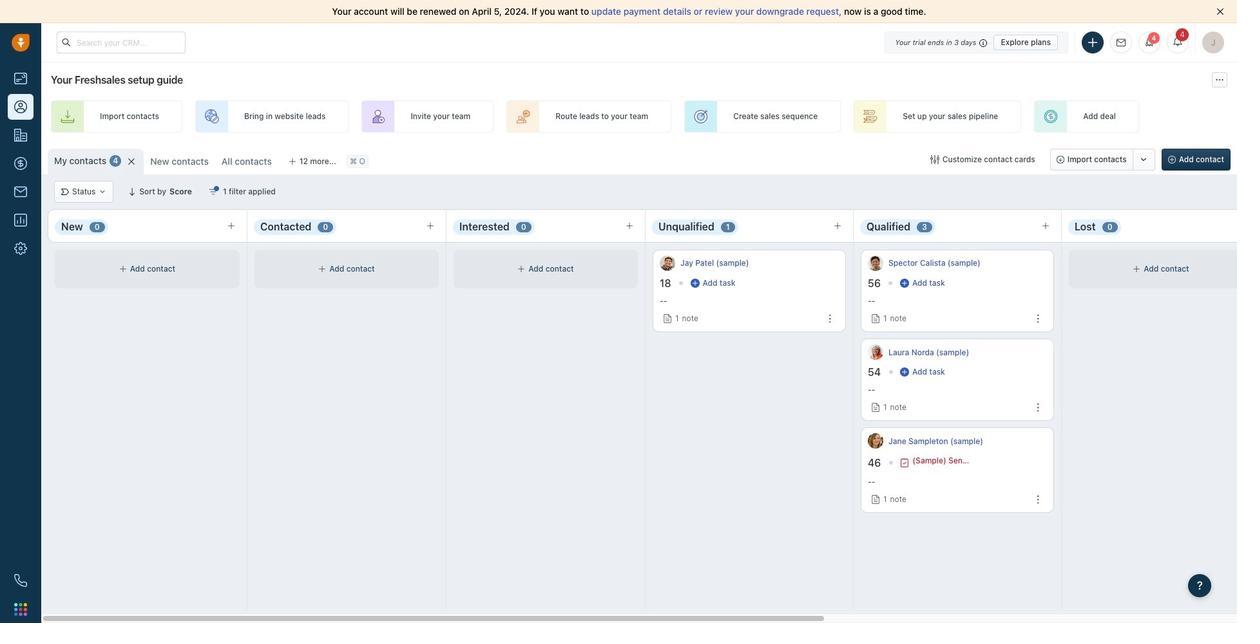 Task type: describe. For each thing, give the bounding box(es) containing it.
l image
[[868, 345, 884, 360]]

phone image
[[14, 575, 27, 588]]

close image
[[1217, 8, 1225, 15]]

s image
[[868, 256, 884, 271]]

send email image
[[1117, 39, 1126, 47]]

1 horizontal spatial j image
[[868, 434, 884, 449]]

phone element
[[8, 569, 34, 594]]



Task type: locate. For each thing, give the bounding box(es) containing it.
freshworks switcher image
[[14, 604, 27, 617]]

container_wx8msf4aqz5i3rn1 image
[[931, 155, 940, 164], [209, 188, 218, 197], [99, 188, 107, 196], [119, 266, 127, 273], [518, 266, 526, 273], [1133, 266, 1141, 273], [900, 279, 909, 288], [901, 459, 910, 468]]

j image
[[660, 256, 676, 271], [868, 434, 884, 449]]

group
[[1051, 149, 1156, 171]]

container_wx8msf4aqz5i3rn1 image
[[61, 188, 69, 196], [319, 266, 326, 273], [691, 279, 700, 288], [901, 368, 910, 377]]

0 horizontal spatial j image
[[660, 256, 676, 271]]

0 vertical spatial j image
[[660, 256, 676, 271]]

Search your CRM... text field
[[57, 32, 186, 53]]

1 vertical spatial j image
[[868, 434, 884, 449]]



Task type: vqa. For each thing, say whether or not it's contained in the screenshot.
the right J image
yes



